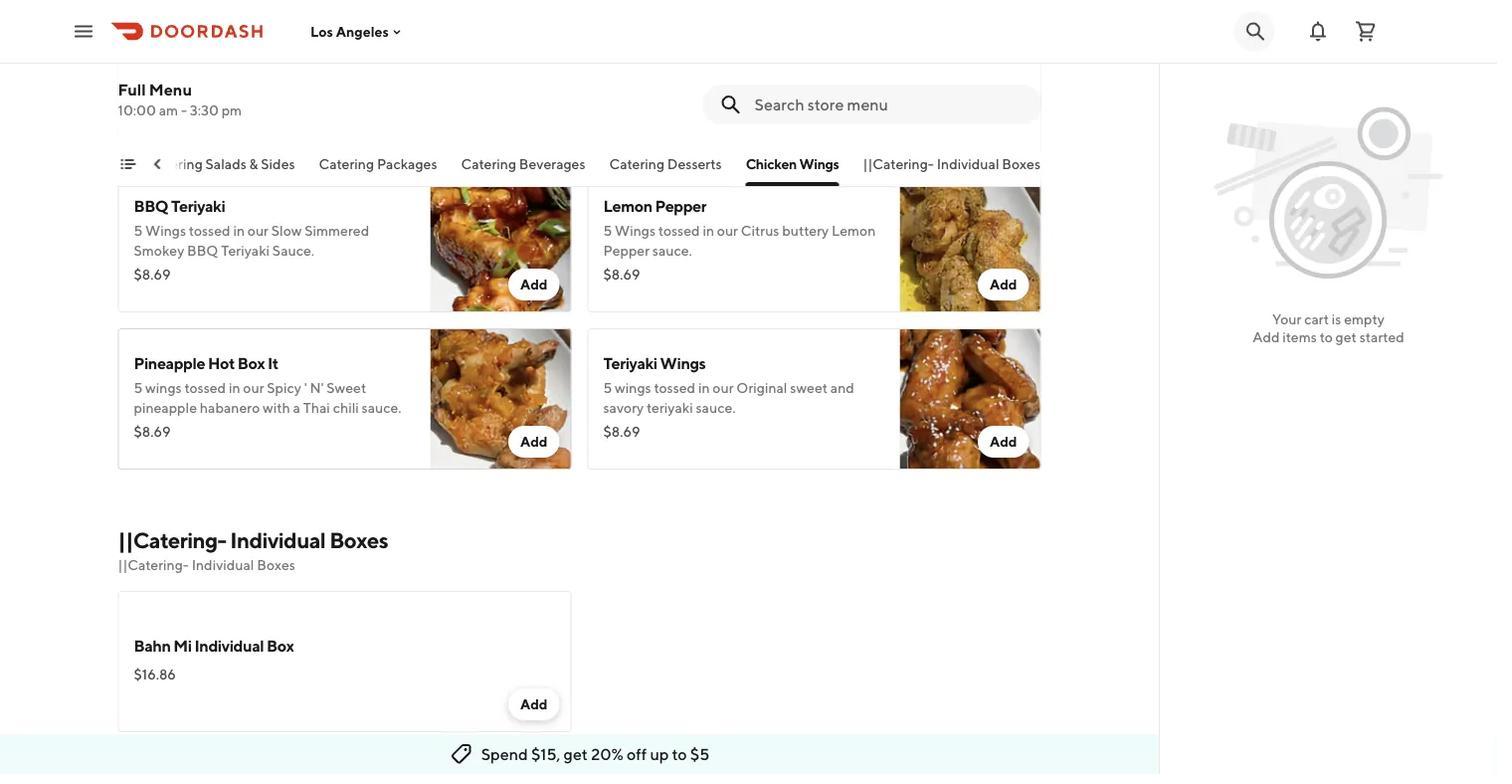 Task type: vqa. For each thing, say whether or not it's contained in the screenshot.
Lichee
no



Task type: locate. For each thing, give the bounding box(es) containing it.
in inside curry zing 5 wings tossed in our yellow coconut curry sauce $8.69
[[233, 66, 245, 82]]

sauce. inside the 5 wings tossed in our sweet spicy habanero thai chili sauce.
[[662, 86, 702, 102]]

in left original
[[699, 380, 710, 397]]

sauce.
[[662, 86, 702, 102], [653, 243, 692, 259], [362, 400, 402, 416], [696, 400, 736, 416]]

0 vertical spatial get
[[1336, 329, 1357, 345]]

zing
[[176, 40, 208, 59]]

0 horizontal spatial box
[[238, 354, 265, 373]]

curry left zing on the left of page
[[134, 40, 173, 59]]

curry zing image
[[430, 14, 572, 156]]

0 vertical spatial ||catering-
[[864, 156, 935, 172]]

in inside bbq teriyaki 5 wings tossed in our slow simmered smokey bbq teriyaki sauce. $8.69
[[233, 223, 245, 239]]

boxes inside ||catering- individual boxes button
[[1003, 156, 1041, 172]]

||catering- individual boxes
[[864, 156, 1041, 172]]

||catering- inside button
[[864, 156, 935, 172]]

1 horizontal spatial get
[[1336, 329, 1357, 345]]

0 vertical spatial boxes
[[1003, 156, 1041, 172]]

our inside bbq teriyaki 5 wings tossed in our slow simmered smokey bbq teriyaki sauce. $8.69
[[248, 223, 269, 239]]

our left citrus
[[717, 223, 738, 239]]

3:30
[[190, 102, 219, 118]]

1 horizontal spatial boxes
[[330, 528, 388, 554]]

in down "hot"
[[229, 380, 240, 397]]

buttery
[[782, 223, 829, 239]]

bbq teriyaki image
[[430, 172, 572, 313]]

4 catering from the left
[[610, 156, 665, 172]]

tossed for teriyaki wings
[[654, 380, 696, 397]]

our for teriyaki wings
[[713, 380, 734, 397]]

habanero
[[819, 66, 879, 82], [200, 400, 260, 416]]

5 inside lemon pepper 5 wings tossed in our citrus buttery lemon pepper sauce. $8.69
[[604, 223, 612, 239]]

pepper
[[655, 197, 707, 216], [604, 243, 650, 259]]

add
[[990, 119, 1018, 136], [520, 277, 548, 293], [990, 277, 1018, 293], [1253, 329, 1280, 345], [520, 434, 548, 450], [990, 434, 1018, 450], [520, 697, 548, 713]]

to down cart
[[1320, 329, 1333, 345]]

1 wings from the left
[[145, 380, 182, 397]]

beverages
[[520, 156, 586, 172]]

full
[[118, 80, 146, 99]]

2 wings from the left
[[615, 380, 651, 397]]

items
[[1283, 329, 1317, 345]]

sauce. inside teriyaki wings 5 wings tossed in our original sweet and savory teriyaki sauce. $8.69
[[696, 400, 736, 416]]

in for teriyaki wings
[[699, 380, 710, 397]]

chili right "a"
[[333, 400, 359, 416]]

catering left the packages
[[320, 156, 375, 172]]

our left yellow
[[248, 66, 269, 82]]

$8.69 inside pineapple hot box it 5 wings tossed in our spicy ' n' sweet pineapple habanero with a thai chili sauce. $8.69
[[134, 424, 171, 440]]

0 vertical spatial sweet
[[741, 66, 781, 82]]

tossed inside teriyaki wings 5 wings tossed in our original sweet and savory teriyaki sauce. $8.69
[[654, 380, 696, 397]]

1 vertical spatial chili
[[333, 400, 359, 416]]

1 vertical spatial ||catering-
[[118, 528, 226, 554]]

teriyaki wings 5 wings tossed in our original sweet and savory teriyaki sauce. $8.69
[[604, 354, 855, 440]]

5
[[134, 66, 143, 82], [604, 66, 612, 82], [134, 223, 143, 239], [604, 223, 612, 239], [134, 380, 143, 397], [604, 380, 612, 397]]

box right mi
[[267, 637, 294, 656]]

in for bbq teriyaki
[[233, 223, 245, 239]]

packages
[[378, 156, 438, 172]]

1 horizontal spatial habanero
[[819, 66, 879, 82]]

open menu image
[[72, 19, 96, 43]]

box
[[238, 354, 265, 373], [267, 637, 294, 656]]

sauce. down the catering desserts button
[[653, 243, 692, 259]]

tossed inside bbq teriyaki 5 wings tossed in our slow simmered smokey bbq teriyaki sauce. $8.69
[[189, 223, 230, 239]]

teriyaki
[[171, 197, 225, 216], [221, 243, 270, 259], [604, 354, 658, 373]]

our inside pineapple hot box it 5 wings tossed in our spicy ' n' sweet pineapple habanero with a thai chili sauce. $8.69
[[243, 380, 264, 397]]

hot
[[208, 354, 235, 373]]

wings up sauce
[[145, 66, 186, 82]]

1 horizontal spatial to
[[1320, 329, 1333, 345]]

5 inside the 5 wings tossed in our sweet spicy habanero thai chili sauce.
[[604, 66, 612, 82]]

5 inside teriyaki wings 5 wings tossed in our original sweet and savory teriyaki sauce. $8.69
[[604, 380, 612, 397]]

curry right coconut
[[371, 66, 407, 82]]

1 vertical spatial boxes
[[330, 528, 388, 554]]

wings up smokey
[[145, 223, 186, 239]]

curry
[[134, 40, 173, 59], [371, 66, 407, 82]]

up
[[650, 745, 669, 764]]

box inside pineapple hot box it 5 wings tossed in our spicy ' n' sweet pineapple habanero with a thai chili sauce. $8.69
[[238, 354, 265, 373]]

in up desserts
[[703, 66, 715, 82]]

to right up
[[672, 745, 687, 764]]

cart
[[1305, 311, 1330, 327]]

sauce
[[134, 86, 173, 102]]

get right $15,
[[564, 745, 588, 764]]

our for curry zing
[[248, 66, 269, 82]]

0 vertical spatial thai
[[604, 86, 631, 102]]

0 horizontal spatial pepper
[[604, 243, 650, 259]]

spicy
[[784, 66, 816, 82]]

1 horizontal spatial lemon
[[832, 223, 876, 239]]

5 inside bbq teriyaki 5 wings tossed in our slow simmered smokey bbq teriyaki sauce. $8.69
[[134, 223, 143, 239]]

wings up catering desserts
[[615, 66, 656, 82]]

thai down n'
[[303, 400, 330, 416]]

get inside your cart is empty add items to get started
[[1336, 329, 1357, 345]]

catering for catering packages
[[320, 156, 375, 172]]

1 vertical spatial curry
[[371, 66, 407, 82]]

bbq down scroll menu navigation left icon
[[134, 197, 168, 216]]

1 horizontal spatial sweet
[[741, 66, 781, 82]]

wings
[[145, 66, 186, 82], [615, 66, 656, 82], [800, 156, 840, 172], [145, 223, 186, 239], [615, 223, 656, 239], [660, 354, 706, 373]]

3 catering from the left
[[462, 156, 517, 172]]

to
[[1320, 329, 1333, 345], [672, 745, 687, 764]]

1 vertical spatial bbq
[[187, 243, 218, 259]]

2 catering from the left
[[320, 156, 375, 172]]

2 horizontal spatial boxes
[[1003, 156, 1041, 172]]

sweet right n'
[[327, 380, 366, 397]]

catering desserts
[[610, 156, 723, 172]]

wings up the pineapple
[[145, 380, 182, 397]]

$16.86
[[134, 667, 176, 683]]

0 horizontal spatial boxes
[[257, 557, 296, 574]]

tossed down "hot"
[[184, 380, 226, 397]]

add button
[[978, 112, 1030, 144], [508, 269, 560, 301], [978, 269, 1030, 301], [508, 426, 560, 458], [978, 426, 1030, 458], [508, 689, 560, 721]]

our left original
[[713, 380, 734, 397]]

1 horizontal spatial bbq
[[187, 243, 218, 259]]

1 vertical spatial habanero
[[200, 400, 260, 416]]

wings up savory
[[615, 380, 651, 397]]

sauce. inside pineapple hot box it 5 wings tossed in our spicy ' n' sweet pineapple habanero with a thai chili sauce. $8.69
[[362, 400, 402, 416]]

sauce. up desserts
[[662, 86, 702, 102]]

tossed inside curry zing 5 wings tossed in our yellow coconut curry sauce $8.69
[[189, 66, 230, 82]]

5 wings tossed in our sweet spicy habanero thai chili sauce.
[[604, 66, 879, 102]]

tossed down the catering desserts button
[[659, 223, 700, 239]]

get
[[1336, 329, 1357, 345], [564, 745, 588, 764]]

0 vertical spatial bbq
[[134, 197, 168, 216]]

honey hot box it image
[[900, 14, 1041, 156]]

sauce. right teriyaki
[[696, 400, 736, 416]]

in inside lemon pepper 5 wings tossed in our citrus buttery lemon pepper sauce. $8.69
[[703, 223, 715, 239]]

teriyaki up savory
[[604, 354, 658, 373]]

tossed
[[189, 66, 230, 82], [659, 66, 700, 82], [189, 223, 230, 239], [659, 223, 700, 239], [184, 380, 226, 397], [654, 380, 696, 397]]

||catering-
[[864, 156, 935, 172], [118, 528, 226, 554], [118, 557, 189, 574]]

wings
[[145, 380, 182, 397], [615, 380, 651, 397]]

original
[[737, 380, 788, 397]]

citrus
[[741, 223, 780, 239]]

with
[[263, 400, 290, 416]]

spend $15, get 20% off up to $5
[[481, 745, 710, 764]]

lemon
[[604, 197, 653, 216], [832, 223, 876, 239]]

catering for catering beverages
[[462, 156, 517, 172]]

tossed inside the 5 wings tossed in our sweet spicy habanero thai chili sauce.
[[659, 66, 700, 82]]

1 vertical spatial to
[[672, 745, 687, 764]]

5 for teriyaki wings
[[604, 380, 612, 397]]

-
[[181, 102, 187, 118]]

our
[[248, 66, 269, 82], [717, 66, 738, 82], [248, 223, 269, 239], [717, 223, 738, 239], [243, 380, 264, 397], [713, 380, 734, 397]]

sauce. inside lemon pepper 5 wings tossed in our citrus buttery lemon pepper sauce. $8.69
[[653, 243, 692, 259]]

bbq right smokey
[[187, 243, 218, 259]]

slow
[[271, 223, 302, 239]]

habanero down "hot"
[[200, 400, 260, 416]]

0 horizontal spatial thai
[[303, 400, 330, 416]]

in for lemon pepper
[[703, 223, 715, 239]]

0 horizontal spatial chili
[[333, 400, 359, 416]]

in
[[233, 66, 245, 82], [703, 66, 715, 82], [233, 223, 245, 239], [703, 223, 715, 239], [229, 380, 240, 397], [699, 380, 710, 397]]

1 horizontal spatial pepper
[[655, 197, 707, 216]]

$8.69 inside lemon pepper 5 wings tossed in our citrus buttery lemon pepper sauce. $8.69
[[604, 267, 640, 283]]

to for items
[[1320, 329, 1333, 345]]

'
[[304, 380, 307, 397]]

0 vertical spatial lemon
[[604, 197, 653, 216]]

1 vertical spatial teriyaki
[[221, 243, 270, 259]]

our for lemon pepper
[[717, 223, 738, 239]]

our up with
[[243, 380, 264, 397]]

5 inside curry zing 5 wings tossed in our yellow coconut curry sauce $8.69
[[134, 66, 143, 82]]

to inside your cart is empty add items to get started
[[1320, 329, 1333, 345]]

habanero inside the 5 wings tossed in our sweet spicy habanero thai chili sauce.
[[819, 66, 879, 82]]

1 horizontal spatial thai
[[604, 86, 631, 102]]

los
[[310, 23, 333, 40]]

tossed inside pineapple hot box it 5 wings tossed in our spicy ' n' sweet pineapple habanero with a thai chili sauce. $8.69
[[184, 380, 226, 397]]

our inside lemon pepper 5 wings tossed in our citrus buttery lemon pepper sauce. $8.69
[[717, 223, 738, 239]]

1 vertical spatial get
[[564, 745, 588, 764]]

wings inside lemon pepper 5 wings tossed in our citrus buttery lemon pepper sauce. $8.69
[[615, 223, 656, 239]]

sweet
[[741, 66, 781, 82], [327, 380, 366, 397]]

1 vertical spatial thai
[[303, 400, 330, 416]]

catering
[[148, 156, 203, 172], [320, 156, 375, 172], [462, 156, 517, 172], [610, 156, 665, 172]]

thai up catering desserts
[[604, 86, 631, 102]]

in for curry zing
[[233, 66, 245, 82]]

in left citrus
[[703, 223, 715, 239]]

your cart is empty add items to get started
[[1253, 311, 1405, 345]]

1 vertical spatial sweet
[[327, 380, 366, 397]]

chili inside the 5 wings tossed in our sweet spicy habanero thai chili sauce.
[[633, 86, 659, 102]]

catering right show menu categories icon
[[148, 156, 203, 172]]

||catering- for ||catering- individual boxes
[[864, 156, 935, 172]]

tossed down catering salads & sides button
[[189, 223, 230, 239]]

get down is
[[1336, 329, 1357, 345]]

catering left desserts
[[610, 156, 665, 172]]

1 vertical spatial box
[[267, 637, 294, 656]]

2 vertical spatial teriyaki
[[604, 354, 658, 373]]

pineapple hot box it 5 wings tossed in our spicy ' n' sweet pineapple habanero with a thai chili sauce. $8.69
[[134, 354, 402, 440]]

1 catering from the left
[[148, 156, 203, 172]]

wings down the catering desserts button
[[615, 223, 656, 239]]

sweet left spicy
[[741, 66, 781, 82]]

catering left beverages
[[462, 156, 517, 172]]

0 vertical spatial curry
[[134, 40, 173, 59]]

teriyaki
[[647, 400, 693, 416]]

bahn mi individual box
[[134, 637, 294, 656]]

in inside teriyaki wings 5 wings tossed in our original sweet and savory teriyaki sauce. $8.69
[[699, 380, 710, 397]]

tossed inside lemon pepper 5 wings tossed in our citrus buttery lemon pepper sauce. $8.69
[[659, 223, 700, 239]]

bbq teriyaki 5 wings tossed in our slow simmered smokey bbq teriyaki sauce. $8.69
[[134, 197, 369, 283]]

add button for teriyaki wings
[[978, 426, 1030, 458]]

||catering- for ||catering- individual boxes ||catering- individual boxes
[[118, 528, 226, 554]]

0 horizontal spatial habanero
[[200, 400, 260, 416]]

our left slow
[[248, 223, 269, 239]]

tossed up teriyaki
[[654, 380, 696, 397]]

teriyaki down catering salads & sides button
[[171, 197, 225, 216]]

$15,
[[531, 745, 561, 764]]

0 horizontal spatial wings
[[145, 380, 182, 397]]

wings inside curry zing 5 wings tossed in our yellow coconut curry sauce $8.69
[[145, 66, 186, 82]]

in left slow
[[233, 223, 245, 239]]

tossed down zing on the left of page
[[189, 66, 230, 82]]

boxes
[[1003, 156, 1041, 172], [330, 528, 388, 554], [257, 557, 296, 574]]

0 vertical spatial to
[[1320, 329, 1333, 345]]

box left it on the left of page
[[238, 354, 265, 373]]

am
[[159, 102, 178, 118]]

chili
[[633, 86, 659, 102], [333, 400, 359, 416]]

n'
[[310, 380, 324, 397]]

habanero inside pineapple hot box it 5 wings tossed in our spicy ' n' sweet pineapple habanero with a thai chili sauce. $8.69
[[200, 400, 260, 416]]

2 vertical spatial ||catering-
[[118, 557, 189, 574]]

teriyaki inside teriyaki wings 5 wings tossed in our original sweet and savory teriyaki sauce. $8.69
[[604, 354, 658, 373]]

0 horizontal spatial sweet
[[327, 380, 366, 397]]

catering beverages button
[[462, 154, 586, 186]]

teriyaki left sauce.
[[221, 243, 270, 259]]

0 horizontal spatial to
[[672, 745, 687, 764]]

wings up teriyaki
[[660, 354, 706, 373]]

chili inside pineapple hot box it 5 wings tossed in our spicy ' n' sweet pineapple habanero with a thai chili sauce. $8.69
[[333, 400, 359, 416]]

sweet inside pineapple hot box it 5 wings tossed in our spicy ' n' sweet pineapple habanero with a thai chili sauce. $8.69
[[327, 380, 366, 397]]

tossed up catering desserts
[[659, 66, 700, 82]]

tossed for bbq teriyaki
[[189, 223, 230, 239]]

spend
[[481, 745, 528, 764]]

0 vertical spatial chili
[[633, 86, 659, 102]]

lemon right "buttery"
[[832, 223, 876, 239]]

our inside teriyaki wings 5 wings tossed in our original sweet and savory teriyaki sauce. $8.69
[[713, 380, 734, 397]]

1 horizontal spatial chili
[[633, 86, 659, 102]]

0 vertical spatial box
[[238, 354, 265, 373]]

lemon down the catering desserts button
[[604, 197, 653, 216]]

add button for pineapple hot box it
[[508, 426, 560, 458]]

catering inside 'button'
[[462, 156, 517, 172]]

sweet
[[790, 380, 828, 397]]

habanero right spicy
[[819, 66, 879, 82]]

chili up catering desserts
[[633, 86, 659, 102]]

thai
[[604, 86, 631, 102], [303, 400, 330, 416]]

catering for catering desserts
[[610, 156, 665, 172]]

off
[[627, 745, 647, 764]]

0 horizontal spatial get
[[564, 745, 588, 764]]

bbq
[[134, 197, 168, 216], [187, 243, 218, 259]]

0 items, open order cart image
[[1354, 19, 1378, 43]]

individual
[[938, 156, 1000, 172], [230, 528, 326, 554], [192, 557, 254, 574], [195, 637, 264, 656]]

wings right chicken
[[800, 156, 840, 172]]

in up pm
[[233, 66, 245, 82]]

$5
[[690, 745, 710, 764]]

our left spicy
[[717, 66, 738, 82]]

0 vertical spatial habanero
[[819, 66, 879, 82]]

5 for lemon pepper
[[604, 223, 612, 239]]

our inside curry zing 5 wings tossed in our yellow coconut curry sauce $8.69
[[248, 66, 269, 82]]

tossed for lemon pepper
[[659, 223, 700, 239]]

sauce. right "a"
[[362, 400, 402, 416]]

0 horizontal spatial curry
[[134, 40, 173, 59]]

1 horizontal spatial wings
[[615, 380, 651, 397]]

thai inside pineapple hot box it 5 wings tossed in our spicy ' n' sweet pineapple habanero with a thai chili sauce. $8.69
[[303, 400, 330, 416]]

simmered
[[305, 223, 369, 239]]

2 vertical spatial boxes
[[257, 557, 296, 574]]



Task type: describe. For each thing, give the bounding box(es) containing it.
$8.69 inside curry zing 5 wings tossed in our yellow coconut curry sauce $8.69
[[134, 109, 171, 126]]

chicken
[[747, 156, 798, 172]]

your
[[1273, 311, 1302, 327]]

1 horizontal spatial box
[[267, 637, 294, 656]]

5 inside pineapple hot box it 5 wings tossed in our spicy ' n' sweet pineapple habanero with a thai chili sauce. $8.69
[[134, 380, 143, 397]]

1 vertical spatial pepper
[[604, 243, 650, 259]]

individual inside button
[[938, 156, 1000, 172]]

5 for bbq teriyaki
[[134, 223, 143, 239]]

and
[[831, 380, 855, 397]]

catering salads & sides
[[148, 156, 296, 172]]

pineapple hot box it image
[[430, 329, 572, 470]]

wings inside teriyaki wings 5 wings tossed in our original sweet and savory teriyaki sauce. $8.69
[[615, 380, 651, 397]]

0 horizontal spatial lemon
[[604, 197, 653, 216]]

is
[[1332, 311, 1342, 327]]

lemon pepper 5 wings tossed in our citrus buttery lemon pepper sauce. $8.69
[[604, 197, 876, 283]]

spicy
[[267, 380, 301, 397]]

menu
[[149, 80, 192, 99]]

wings inside bbq teriyaki 5 wings tossed in our slow simmered smokey bbq teriyaki sauce. $8.69
[[145, 223, 186, 239]]

in inside the 5 wings tossed in our sweet spicy habanero thai chili sauce.
[[703, 66, 715, 82]]

catering desserts button
[[610, 154, 723, 186]]

wings inside pineapple hot box it 5 wings tossed in our spicy ' n' sweet pineapple habanero with a thai chili sauce. $8.69
[[145, 380, 182, 397]]

to for up
[[672, 745, 687, 764]]

curry zing 5 wings tossed in our yellow coconut curry sauce $8.69
[[134, 40, 407, 126]]

yellow
[[271, 66, 313, 82]]

los angeles
[[310, 23, 389, 40]]

sweet inside the 5 wings tossed in our sweet spicy habanero thai chili sauce.
[[741, 66, 781, 82]]

thai inside the 5 wings tossed in our sweet spicy habanero thai chili sauce.
[[604, 86, 631, 102]]

pineapple
[[134, 354, 205, 373]]

1 vertical spatial lemon
[[832, 223, 876, 239]]

Item Search search field
[[755, 94, 1026, 115]]

lemon pepper image
[[900, 172, 1041, 313]]

add button for bbq teriyaki
[[508, 269, 560, 301]]

catering salads & sides button
[[148, 154, 296, 186]]

smokey
[[134, 243, 184, 259]]

$8.69 inside bbq teriyaki 5 wings tossed in our slow simmered smokey bbq teriyaki sauce. $8.69
[[134, 267, 171, 283]]

in inside pineapple hot box it 5 wings tossed in our spicy ' n' sweet pineapple habanero with a thai chili sauce. $8.69
[[229, 380, 240, 397]]

mi
[[173, 637, 192, 656]]

pineapple
[[134, 400, 197, 416]]

full menu 10:00 am - 3:30 pm
[[118, 80, 242, 118]]

savory
[[604, 400, 644, 416]]

a
[[293, 400, 300, 416]]

teriyaki wings image
[[900, 329, 1041, 470]]

tossed for curry zing
[[189, 66, 230, 82]]

salads
[[206, 156, 247, 172]]

10:00
[[118, 102, 156, 118]]

angeles
[[336, 23, 389, 40]]

5 for curry zing
[[134, 66, 143, 82]]

catering for catering salads & sides
[[148, 156, 203, 172]]

bahn
[[134, 637, 171, 656]]

pm
[[222, 102, 242, 118]]

||catering- individual boxes button
[[864, 154, 1041, 186]]

catering packages button
[[320, 154, 438, 186]]

$8.69 inside teriyaki wings 5 wings tossed in our original sweet and savory teriyaki sauce. $8.69
[[604, 424, 640, 440]]

0 vertical spatial pepper
[[655, 197, 707, 216]]

desserts
[[668, 156, 723, 172]]

1 horizontal spatial curry
[[371, 66, 407, 82]]

notification bell image
[[1307, 19, 1331, 43]]

||catering- individual boxes ||catering- individual boxes
[[118, 528, 388, 574]]

empty
[[1345, 311, 1385, 327]]

0 horizontal spatial bbq
[[134, 197, 168, 216]]

our for bbq teriyaki
[[248, 223, 269, 239]]

show menu categories image
[[120, 156, 136, 172]]

it
[[268, 354, 278, 373]]

started
[[1360, 329, 1405, 345]]

boxes for ||catering- individual boxes ||catering- individual boxes
[[330, 528, 388, 554]]

catering packages
[[320, 156, 438, 172]]

add inside your cart is empty add items to get started
[[1253, 329, 1280, 345]]

add button for lemon pepper
[[978, 269, 1030, 301]]

catering beverages
[[462, 156, 586, 172]]

wings inside teriyaki wings 5 wings tossed in our original sweet and savory teriyaki sauce. $8.69
[[660, 354, 706, 373]]

coconut
[[316, 66, 368, 82]]

los angeles button
[[310, 23, 405, 40]]

scroll menu navigation left image
[[150, 156, 166, 172]]

wings inside the 5 wings tossed in our sweet spicy habanero thai chili sauce.
[[615, 66, 656, 82]]

sides
[[262, 156, 296, 172]]

20%
[[591, 745, 624, 764]]

0 vertical spatial teriyaki
[[171, 197, 225, 216]]

boxes for ||catering- individual boxes
[[1003, 156, 1041, 172]]

chicken wings
[[747, 156, 840, 172]]

our inside the 5 wings tossed in our sweet spicy habanero thai chili sauce.
[[717, 66, 738, 82]]

&
[[250, 156, 259, 172]]

sauce.
[[273, 243, 314, 259]]



